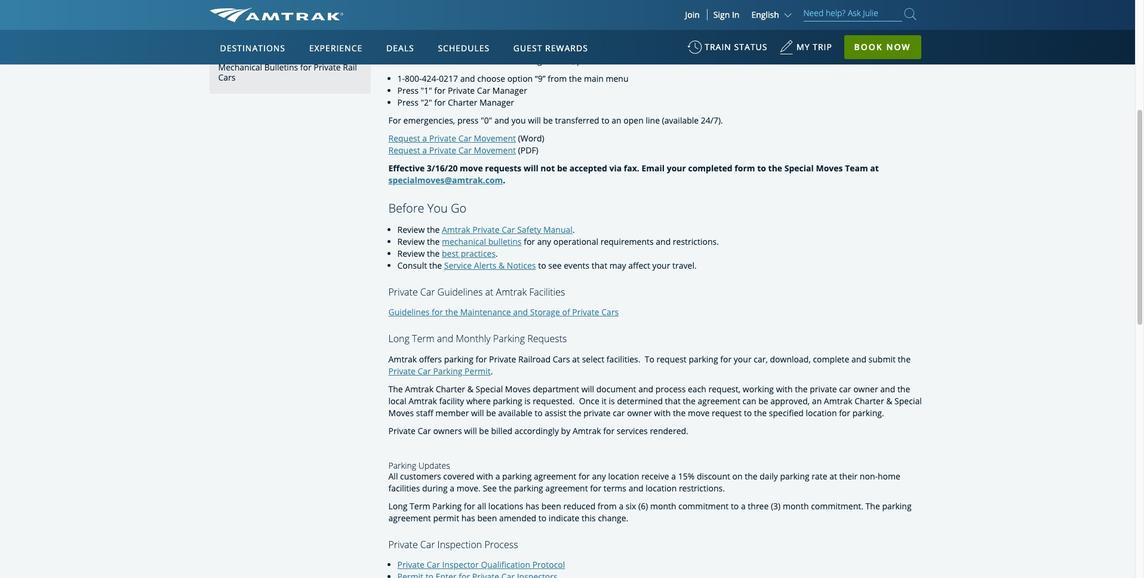 Task type: vqa. For each thing, say whether or not it's contained in the screenshot.


Task type: describe. For each thing, give the bounding box(es) containing it.
protocol
[[533, 559, 565, 571]]

requests
[[485, 162, 522, 174]]

and right '"0"'
[[495, 114, 510, 126]]

monthly
[[456, 332, 491, 345]]

submit
[[869, 353, 896, 365]]

car inside 1-800-424-0217 and choose option "9" from the main menu press "1" for private car manager press "2" for charter manager
[[477, 85, 491, 96]]

search icon image
[[905, 6, 917, 22]]

review the amtrak private car safety manual . review the mechanical bulletins for any operational requirements and restrictions. review the best practices . consult the service alerts & notices to see events that may affect your travel.
[[398, 224, 719, 271]]

staff
[[416, 407, 434, 419]]

1 month from the left
[[651, 500, 677, 512]]

parking inside amtrak offers parking for private railroad cars at select facilities.  to request parking for your car, download, complete and submit the private car parking permit .
[[433, 365, 463, 377]]

deals button
[[382, 32, 419, 65]]

the inside long term parking for all locations has been reduced from a six (6) month commitment to a three (3) month commitment. the parking agreement permit has been amended to indicate this change.
[[866, 500, 880, 512]]

services
[[617, 425, 648, 436]]

guest rewards
[[514, 42, 588, 54]]

book
[[855, 41, 883, 53]]

customers
[[400, 471, 441, 482]]

"0"
[[481, 114, 492, 126]]

from inside long term parking for all locations has been reduced from a six (6) month commitment to a three (3) month commitment. the parking agreement permit has been amended to indicate this change.
[[598, 500, 617, 512]]

1 review from the top
[[398, 224, 425, 235]]

a up 3/16/20
[[423, 144, 427, 156]]

& inside review the amtrak private car safety manual . review the mechanical bulletins for any operational requirements and restrictions. review the best practices . consult the service alerts & notices to see events that may affect your travel.
[[499, 260, 505, 271]]

effective 3/16/20 move requests will not be accepted via fax. email your completed form to the special moves team at specialmoves@amtrak.com .
[[389, 162, 879, 186]]

guidelines for the maintenance and storage of private cars link
[[389, 307, 619, 318]]

private car inspector qualification protocol link
[[398, 559, 565, 571]]

affect
[[629, 260, 651, 271]]

(word)
[[518, 132, 545, 144]]

to inside review the amtrak private car safety manual . review the mechanical bulletins for any operational requirements and restrictions. review the best practices . consult the service alerts & notices to see events that may affect your travel.
[[538, 260, 546, 271]]

rewards
[[545, 42, 588, 54]]

a down emergencies,
[[423, 132, 427, 144]]

1 press from the top
[[398, 85, 419, 96]]

for inside the "the amtrak charter & special moves department will document and process each request, working with the private car owner and the local amtrak facility where parking is requested.  once it is determined that the agreement can be approved, an amtrak charter & special moves staff member will be available to assist the private car owner with the move request to the specified location for parking."
[[839, 407, 851, 419]]

1 movement from the top
[[474, 132, 516, 144]]

facilities
[[529, 285, 565, 299]]

commitment
[[679, 500, 729, 512]]

1 horizontal spatial owner
[[854, 383, 879, 395]]

select
[[582, 353, 605, 365]]

a left 15%
[[672, 471, 676, 482]]

for right the "1" at the top of page
[[435, 85, 446, 96]]

parking.
[[853, 407, 885, 419]]

to left 'assist'
[[535, 407, 543, 419]]

long term and monthly parking requests
[[389, 332, 567, 345]]

book now
[[855, 41, 911, 53]]

request inside amtrak offers parking for private railroad cars at select facilities.  to request parking for your car, download, complete and submit the private car parking permit .
[[657, 353, 687, 365]]

your inside amtrak offers parking for private railroad cars at select facilities.  to request parking for your car, download, complete and submit the private car parking permit .
[[734, 353, 752, 365]]

with inside parking updates all customers covered with a parking agreement for any location receive a 15% discount on the daily parking rate at their non-home facilities during a move. see the parking agreement for terms and location restrictions.
[[477, 471, 494, 482]]

for inside review the amtrak private car safety manual . review the mechanical bulletins for any operational requirements and restrictions. review the best practices . consult the service alerts & notices to see events that may affect your travel.
[[524, 236, 535, 247]]

Please enter your search item search field
[[804, 6, 902, 22]]

private down consult
[[389, 285, 418, 299]]

available
[[498, 407, 533, 419]]

location inside the "the amtrak charter & special moves department will document and process each request, working with the private car owner and the local amtrak facility where parking is requested.  once it is determined that the agreement can be approved, an amtrak charter & special moves staff member will be available to assist the private car owner with the move request to the specified location for parking."
[[806, 407, 837, 419]]

any inside review the amtrak private car safety manual . review the mechanical bulletins for any operational requirements and restrictions. review the best practices . consult the service alerts & notices to see events that may affect your travel.
[[538, 236, 552, 247]]

status
[[735, 41, 768, 53]]

to inside effective 3/16/20 move requests will not be accepted via fax. email your completed form to the special moves team at specialmoves@amtrak.com .
[[758, 162, 766, 174]]

private down emergencies,
[[429, 132, 456, 144]]

and inside review the amtrak private car safety manual . review the mechanical bulletins for any operational requirements and restrictions. review the best practices . consult the service alerts & notices to see events that may affect your travel.
[[656, 236, 671, 247]]

for inside long term parking for all locations has been reduced from a six (6) month commitment to a three (3) month commitment. the parking agreement permit has been amended to indicate this change.
[[464, 500, 475, 512]]

consult
[[398, 260, 427, 271]]

to left three
[[731, 500, 739, 512]]

via
[[610, 162, 622, 174]]

reduced
[[564, 500, 596, 512]]

three
[[748, 500, 769, 512]]

2 press from the top
[[398, 97, 419, 108]]

a left three
[[741, 500, 746, 512]]

your inside review the amtrak private car safety manual . review the mechanical bulletins for any operational requirements and restrictions. review the best practices . consult the service alerts & notices to see events that may affect your travel.
[[653, 260, 671, 271]]

specialmoves@amtrak.com
[[389, 174, 503, 186]]

process
[[485, 538, 518, 551]]

schedules link
[[433, 30, 495, 65]]

1 vertical spatial location
[[609, 471, 640, 482]]

private down facilities
[[389, 538, 418, 551]]

line
[[646, 114, 660, 126]]

2 request from the top
[[389, 144, 420, 156]]

and down submit on the bottom of page
[[881, 383, 896, 395]]

parking inside long term parking for all locations has been reduced from a six (6) month commitment to a three (3) month commitment. the parking agreement permit has been amended to indicate this change.
[[883, 500, 912, 512]]

see
[[483, 483, 497, 494]]

destinations
[[220, 42, 286, 54]]

of
[[562, 307, 570, 318]]

1 vertical spatial been
[[478, 512, 497, 524]]

24/7).
[[701, 114, 723, 126]]

team
[[845, 162, 869, 174]]

to down can
[[744, 407, 752, 419]]

go
[[451, 200, 467, 216]]

will up once
[[582, 383, 595, 395]]

(pdf)
[[518, 144, 539, 156]]

my trip
[[797, 41, 833, 53]]

private up local on the left
[[389, 365, 416, 377]]

determined
[[617, 395, 663, 407]]

private inside review the amtrak private car safety manual . review the mechanical bulletins for any operational requirements and restrictions. review the best practices . consult the service alerts & notices to see events that may affect your travel.
[[473, 224, 500, 235]]

from inside 1-800-424-0217 and choose option "9" from the main menu press "1" for private car manager press "2" for charter manager
[[548, 73, 567, 84]]

join
[[686, 9, 700, 20]]

move inside effective 3/16/20 move requests will not be accepted via fax. email your completed form to the special moves team at specialmoves@amtrak.com .
[[460, 162, 483, 174]]

that inside the "the amtrak charter & special moves department will document and process each request, working with the private car owner and the local amtrak facility where parking is requested.  once it is determined that the agreement can be approved, an amtrak charter & special moves staff member will be available to assist the private car owner with the move request to the specified location for parking."
[[665, 395, 681, 407]]

sign in
[[714, 9, 740, 20]]

restrictions. inside review the amtrak private car safety manual . review the mechanical bulletins for any operational requirements and restrictions. review the best practices . consult the service alerts & notices to see events that may affect your travel.
[[673, 236, 719, 247]]

1 is from the left
[[525, 395, 531, 407]]

. inside effective 3/16/20 move requests will not be accepted via fax. email your completed form to the special moves team at specialmoves@amtrak.com .
[[503, 174, 506, 186]]

a down covered
[[450, 483, 455, 494]]

that inside review the amtrak private car safety manual . review the mechanical bulletins for any operational requirements and restrictions. review the best practices . consult the service alerts & notices to see events that may affect your travel.
[[592, 260, 608, 271]]

private down private car inspection process
[[398, 559, 425, 571]]

all
[[389, 471, 398, 482]]

a down guest rewards
[[544, 55, 549, 66]]

for left services
[[604, 425, 615, 436]]

will inside effective 3/16/20 move requests will not be accepted via fax. email your completed form to the special moves team at specialmoves@amtrak.com .
[[524, 162, 539, 174]]

a left six
[[619, 500, 624, 512]]

1 vertical spatial owner
[[627, 407, 652, 419]]

guest rewards button
[[509, 32, 593, 65]]

be left billed
[[479, 425, 489, 436]]

1 request from the top
[[389, 132, 420, 144]]

your inside effective 3/16/20 move requests will not be accepted via fax. email your completed form to the special moves team at specialmoves@amtrak.com .
[[667, 162, 686, 174]]

amtrak inside amtrak offers parking for private railroad cars at select facilities.  to request parking for your car, download, complete and submit the private car parking permit .
[[389, 353, 417, 365]]

menu
[[606, 73, 629, 84]]

effective
[[389, 162, 425, 174]]

1 vertical spatial private
[[584, 407, 611, 419]]

2 request a private car movement link from the top
[[389, 144, 516, 156]]

parking inside the "the amtrak charter & special moves department will document and process each request, working with the private car owner and the local amtrak facility where parking is requested.  once it is determined that the agreement can be approved, an amtrak charter & special moves staff member will be available to assist the private car owner with the move request to the specified location for parking."
[[493, 395, 523, 407]]

and up determined
[[639, 383, 654, 395]]

schedules
[[438, 42, 490, 54]]

to left open
[[602, 114, 610, 126]]

for down private car guidelines at amtrak facilities
[[432, 307, 443, 318]]

private car guidelines at amtrak facilities
[[389, 285, 565, 299]]

0 vertical spatial guidelines
[[438, 285, 483, 299]]

daily
[[760, 471, 778, 482]]

the inside effective 3/16/20 move requests will not be accepted via fax. email your completed form to the special moves team at specialmoves@amtrak.com .
[[769, 162, 783, 174]]

operational
[[554, 236, 599, 247]]

discount
[[697, 471, 731, 482]]

working
[[743, 383, 774, 395]]

will down where
[[471, 407, 484, 419]]

1 request a private car movement link from the top
[[389, 132, 516, 144]]

term for parking
[[410, 500, 430, 512]]

. up service alerts & notices link
[[496, 248, 498, 259]]

private right of
[[573, 307, 600, 318]]

fax.
[[624, 162, 640, 174]]

(available
[[662, 114, 699, 126]]

during
[[422, 483, 448, 494]]

updates
[[419, 460, 450, 471]]

storage
[[530, 307, 560, 318]]

my
[[797, 41, 810, 53]]

destinations button
[[215, 32, 290, 65]]

(3)
[[771, 500, 781, 512]]

request,
[[709, 383, 741, 395]]

to left the "indicate"
[[539, 512, 547, 524]]

main
[[584, 73, 604, 84]]

train
[[705, 41, 732, 53]]

private up 3/16/20
[[429, 144, 456, 156]]

and inside parking updates all customers covered with a parking agreement for any location receive a 15% discount on the daily parking rate at their non-home facilities during a move. see the parking agreement for terms and location restrictions.
[[629, 483, 644, 494]]

move,
[[551, 55, 575, 66]]

member
[[436, 407, 469, 419]]

3/16/20
[[427, 162, 458, 174]]

2 is from the left
[[609, 395, 615, 407]]

1 vertical spatial charter
[[436, 383, 465, 395]]

press
[[458, 114, 479, 126]]

guest
[[514, 42, 543, 54]]

at inside effective 3/16/20 move requests will not be accepted via fax. email your completed form to the special moves team at specialmoves@amtrak.com .
[[871, 162, 879, 174]]

1-800-424-0217 and choose option "9" from the main menu press "1" for private car manager press "2" for charter manager
[[398, 73, 629, 108]]

private inside 1-800-424-0217 and choose option "9" from the main menu press "1" for private car manager press "2" for charter manager
[[448, 85, 475, 96]]

alerts
[[474, 260, 497, 271]]

for more information about scheduling a move, please call:
[[389, 55, 620, 66]]

terms
[[604, 483, 627, 494]]

will right owners
[[464, 425, 477, 436]]

mechanical bulletins link
[[442, 236, 522, 247]]

and up offers at bottom left
[[437, 332, 454, 345]]

scheduling a move
[[389, 31, 489, 47]]

inspection
[[438, 538, 482, 551]]

locations
[[489, 500, 524, 512]]

charter inside 1-800-424-0217 and choose option "9" from the main menu press "1" for private car manager press "2" for charter manager
[[448, 97, 478, 108]]

parking down guidelines for the maintenance and storage of private cars
[[493, 332, 525, 345]]

agreement inside long term parking for all locations has been reduced from a six (6) month commitment to a three (3) month commitment. the parking agreement permit has been amended to indicate this change.
[[389, 512, 431, 524]]



Task type: locate. For each thing, give the bounding box(es) containing it.
0 vertical spatial location
[[806, 407, 837, 419]]

will right you
[[528, 114, 541, 126]]

my trip button
[[780, 36, 833, 65]]

for down safety
[[524, 236, 535, 247]]

for right "2" at the left top of the page
[[435, 97, 446, 108]]

0 horizontal spatial has
[[462, 512, 475, 524]]

0 vertical spatial restrictions.
[[673, 236, 719, 247]]

change.
[[598, 512, 629, 524]]

0 horizontal spatial private
[[584, 407, 611, 419]]

assist
[[545, 407, 567, 419]]

will left not
[[524, 162, 539, 174]]

1 horizontal spatial any
[[592, 471, 606, 482]]

1 vertical spatial cars
[[602, 307, 619, 318]]

1 vertical spatial request
[[389, 144, 420, 156]]

0 horizontal spatial special
[[476, 383, 503, 395]]

2 horizontal spatial location
[[806, 407, 837, 419]]

document
[[597, 383, 637, 395]]

request right to
[[657, 353, 687, 365]]

to left see
[[538, 260, 546, 271]]

guidelines down service
[[438, 285, 483, 299]]

long
[[389, 332, 410, 345], [389, 500, 408, 512]]

2 long from the top
[[389, 500, 408, 512]]

before you go
[[389, 200, 467, 216]]

amtrak
[[442, 224, 471, 235], [496, 285, 527, 299], [389, 353, 417, 365], [405, 383, 434, 395], [409, 395, 437, 407], [824, 395, 853, 407], [573, 425, 601, 436]]

for
[[389, 55, 401, 66], [389, 114, 401, 126]]

0 vertical spatial that
[[592, 260, 608, 271]]

the amtrak charter & special moves department will document and process each request, working with the private car owner and the local amtrak facility where parking is requested.  once it is determined that the agreement can be approved, an amtrak charter & special moves staff member will be available to assist the private car owner with the move request to the specified location for parking.
[[389, 383, 922, 419]]

for emergencies, press "0" and you will be transferred to an open line (available 24/7).
[[389, 114, 723, 126]]

0 vertical spatial from
[[548, 73, 567, 84]]

0 vertical spatial your
[[667, 162, 686, 174]]

amtrak inside review the amtrak private car safety manual . review the mechanical bulletins for any operational requirements and restrictions. review the best practices . consult the service alerts & notices to see events that may affect your travel.
[[442, 224, 471, 235]]

deals
[[386, 42, 414, 54]]

cars right of
[[602, 307, 619, 318]]

"2"
[[421, 97, 432, 108]]

accepted
[[570, 162, 608, 174]]

0 vertical spatial car
[[840, 383, 852, 395]]

special inside effective 3/16/20 move requests will not be accepted via fax. email your completed form to the special moves team at specialmoves@amtrak.com .
[[785, 162, 814, 174]]

2 vertical spatial charter
[[855, 395, 885, 407]]

amended
[[499, 512, 537, 524]]

1 vertical spatial term
[[410, 500, 430, 512]]

0 horizontal spatial move
[[460, 162, 483, 174]]

be
[[543, 114, 553, 126], [557, 162, 568, 174], [759, 395, 769, 407], [486, 407, 496, 419], [479, 425, 489, 436]]

private down 0217
[[448, 85, 475, 96]]

for up reduced
[[579, 471, 590, 482]]

charter up facility
[[436, 383, 465, 395]]

0 vertical spatial charter
[[448, 97, 478, 108]]

0 horizontal spatial any
[[538, 236, 552, 247]]

and inside amtrak offers parking for private railroad cars at select facilities.  to request parking for your car, download, complete and submit the private car parking permit .
[[852, 353, 867, 365]]

private inside mechanical bulletins for private rail cars
[[314, 62, 341, 73]]

movement
[[474, 132, 516, 144], [474, 144, 516, 156]]

1 horizontal spatial move
[[688, 407, 710, 419]]

agreement inside the "the amtrak charter & special moves department will document and process each request, working with the private car owner and the local amtrak facility where parking is requested.  once it is determined that the agreement can be approved, an amtrak charter & special moves staff member will be available to assist the private car owner with the move request to the specified location for parking."
[[698, 395, 741, 407]]

move
[[460, 31, 489, 47]]

2 month from the left
[[783, 500, 809, 512]]

it
[[602, 395, 607, 407]]

their
[[840, 471, 858, 482]]

0 horizontal spatial guidelines
[[389, 307, 430, 318]]

for left terms
[[590, 483, 602, 494]]

0 horizontal spatial that
[[592, 260, 608, 271]]

car inside review the amtrak private car safety manual . review the mechanical bulletins for any operational requirements and restrictions. review the best practices . consult the service alerts & notices to see events that may affect your travel.
[[502, 224, 515, 235]]

special up where
[[476, 383, 503, 395]]

car up services
[[613, 407, 625, 419]]

0 horizontal spatial &
[[468, 383, 474, 395]]

been up the "indicate"
[[542, 500, 561, 512]]

0 vertical spatial been
[[542, 500, 561, 512]]

. up operational
[[573, 224, 575, 235]]

. up where
[[491, 365, 493, 377]]

service
[[444, 260, 472, 271]]

banner
[[0, 0, 1136, 276]]

2 horizontal spatial special
[[895, 395, 922, 407]]

your right affect at the top right of the page
[[653, 260, 671, 271]]

for down deals
[[389, 55, 401, 66]]

1 horizontal spatial from
[[598, 500, 617, 512]]

1 horizontal spatial special
[[785, 162, 814, 174]]

sign
[[714, 9, 730, 20]]

in
[[732, 9, 740, 20]]

2 vertical spatial &
[[887, 395, 893, 407]]

1 horizontal spatial with
[[654, 407, 671, 419]]

owner
[[854, 383, 879, 395], [627, 407, 652, 419]]

1 horizontal spatial an
[[812, 395, 822, 407]]

for inside mechanical bulletins for private rail cars
[[300, 62, 312, 73]]

1 vertical spatial press
[[398, 97, 419, 108]]

1 horizontal spatial has
[[526, 500, 540, 512]]

best practices link
[[442, 248, 496, 259]]

service alerts & notices link
[[444, 260, 536, 271]]

and
[[495, 114, 510, 126], [656, 236, 671, 247], [513, 307, 528, 318], [437, 332, 454, 345], [852, 353, 867, 365], [639, 383, 654, 395], [881, 383, 896, 395], [629, 483, 644, 494]]

0217
[[439, 73, 458, 84]]

0 horizontal spatial the
[[389, 383, 403, 395]]

commitment.
[[811, 500, 864, 512]]

parking updates all customers covered with a parking agreement for any location receive a 15% discount on the daily parking rate at their non-home facilities during a move. see the parking agreement for terms and location restrictions.
[[389, 460, 901, 494]]

be down working
[[759, 395, 769, 407]]

& down submit on the bottom of page
[[887, 395, 893, 407]]

0 horizontal spatial an
[[612, 114, 622, 126]]

been down all
[[478, 512, 497, 524]]

move inside the "the amtrak charter & special moves department will document and process each request, working with the private car owner and the local amtrak facility where parking is requested.  once it is determined that the agreement can be approved, an amtrak charter & special moves staff member will be available to assist the private car owner with the move request to the specified location for parking."
[[688, 407, 710, 419]]

department
[[533, 383, 580, 395]]

1 vertical spatial car
[[613, 407, 625, 419]]

guidelines for the maintenance and storage of private cars
[[389, 307, 619, 318]]

requests
[[528, 332, 567, 345]]

424-
[[422, 73, 439, 84]]

manager down option
[[493, 85, 527, 96]]

private up mechanical bulletins link
[[473, 224, 500, 235]]

press
[[398, 85, 419, 96], [398, 97, 419, 108]]

for left all
[[464, 500, 475, 512]]

private car owners will be billed accordingly by amtrak for services rendered.
[[389, 425, 689, 436]]

private car parking permit link
[[389, 365, 491, 377]]

a left move
[[450, 31, 457, 47]]

for up permit
[[476, 353, 487, 365]]

move down request a private car movement (word) request a private car movement (pdf)
[[460, 162, 483, 174]]

1 vertical spatial manager
[[480, 97, 514, 108]]

is right it
[[609, 395, 615, 407]]

term down during
[[410, 500, 430, 512]]

0 horizontal spatial been
[[478, 512, 497, 524]]

0 horizontal spatial request
[[657, 353, 687, 365]]

at up 'maintenance'
[[485, 285, 494, 299]]

may
[[610, 260, 626, 271]]

restrictions. down discount
[[679, 483, 725, 494]]

0 vertical spatial any
[[538, 236, 552, 247]]

0 horizontal spatial with
[[477, 471, 494, 482]]

1 vertical spatial any
[[592, 471, 606, 482]]

800-
[[405, 73, 422, 84]]

for left emergencies,
[[389, 114, 401, 126]]

parking up permit
[[433, 500, 462, 512]]

1 long from the top
[[389, 332, 410, 345]]

1 horizontal spatial location
[[646, 483, 677, 494]]

0 horizontal spatial cars
[[218, 72, 236, 83]]

movement down '"0"'
[[474, 132, 516, 144]]

from
[[548, 73, 567, 84], [598, 500, 617, 512]]

once
[[579, 395, 600, 407]]

book now button
[[845, 35, 922, 59]]

the inside 1-800-424-0217 and choose option "9" from the main menu press "1" for private car manager press "2" for charter manager
[[569, 73, 582, 84]]

any up terms
[[592, 471, 606, 482]]

your left car,
[[734, 353, 752, 365]]

"1"
[[421, 85, 432, 96]]

1 horizontal spatial the
[[866, 500, 880, 512]]

any down manual
[[538, 236, 552, 247]]

0 vertical spatial manager
[[493, 85, 527, 96]]

1 horizontal spatial private
[[810, 383, 837, 395]]

0 vertical spatial with
[[776, 383, 793, 395]]

application
[[254, 100, 541, 267]]

permit
[[465, 365, 491, 377]]

at right rate
[[830, 471, 838, 482]]

.
[[503, 174, 506, 186], [573, 224, 575, 235], [496, 248, 498, 259], [491, 365, 493, 377]]

for up the request,
[[721, 353, 732, 365]]

please
[[577, 55, 602, 66]]

1 horizontal spatial &
[[499, 260, 505, 271]]

0 vertical spatial for
[[389, 55, 401, 66]]

. down requests
[[503, 174, 506, 186]]

owners
[[433, 425, 462, 436]]

parking inside parking updates all customers covered with a parking agreement for any location receive a 15% discount on the daily parking rate at their non-home facilities during a move. see the parking agreement for terms and location restrictions.
[[389, 460, 416, 471]]

request
[[389, 132, 420, 144], [389, 144, 420, 156]]

0 vertical spatial movement
[[474, 132, 516, 144]]

amtrak image
[[209, 8, 343, 22]]

parking down offers at bottom left
[[433, 365, 463, 377]]

car inside amtrak offers parking for private railroad cars at select facilities.  to request parking for your car, download, complete and submit the private car parking permit .
[[418, 365, 431, 377]]

charter up the press
[[448, 97, 478, 108]]

car
[[840, 383, 852, 395], [613, 407, 625, 419]]

cars inside mechanical bulletins for private rail cars
[[218, 72, 236, 83]]

3 review from the top
[[398, 248, 425, 259]]

2 vertical spatial with
[[477, 471, 494, 482]]

at inside parking updates all customers covered with a parking agreement for any location receive a 15% discount on the daily parking rate at their non-home facilities during a move. see the parking agreement for terms and location restrictions.
[[830, 471, 838, 482]]

with up rendered.
[[654, 407, 671, 419]]

1 horizontal spatial moves
[[505, 383, 531, 395]]

long for long term and monthly parking requests
[[389, 332, 410, 345]]

& right alerts
[[499, 260, 505, 271]]

manager up '"0"'
[[480, 97, 514, 108]]

private down complete
[[810, 383, 837, 395]]

1 horizontal spatial month
[[783, 500, 809, 512]]

guidelines down consult
[[389, 307, 430, 318]]

1 for from the top
[[389, 55, 401, 66]]

that
[[592, 260, 608, 271], [665, 395, 681, 407]]

0 vertical spatial private
[[810, 383, 837, 395]]

& up where
[[468, 383, 474, 395]]

has up amended
[[526, 500, 540, 512]]

will
[[528, 114, 541, 126], [524, 162, 539, 174], [582, 383, 595, 395], [471, 407, 484, 419], [464, 425, 477, 436]]

any inside parking updates all customers covered with a parking agreement for any location receive a 15% discount on the daily parking rate at their non-home facilities during a move. see the parking agreement for terms and location restrictions.
[[592, 471, 606, 482]]

car down complete
[[840, 383, 852, 395]]

0 horizontal spatial owner
[[627, 407, 652, 419]]

move down each
[[688, 407, 710, 419]]

moves up available
[[505, 383, 531, 395]]

request inside the "the amtrak charter & special moves department will document and process each request, working with the private car owner and the local amtrak facility where parking is requested.  once it is determined that the agreement can be approved, an amtrak charter & special moves staff member will be available to assist the private car owner with the move request to the specified location for parking."
[[712, 407, 742, 419]]

1 vertical spatial from
[[598, 500, 617, 512]]

1 vertical spatial request
[[712, 407, 742, 419]]

mechanical bulletins for private rail cars link
[[209, 52, 371, 94]]

0 horizontal spatial month
[[651, 500, 677, 512]]

specified
[[769, 407, 804, 419]]

1 vertical spatial guidelines
[[389, 307, 430, 318]]

at inside amtrak offers parking for private railroad cars at select facilities.  to request parking for your car, download, complete and submit the private car parking permit .
[[573, 353, 580, 365]]

1 vertical spatial with
[[654, 407, 671, 419]]

mechanical
[[218, 62, 262, 73]]

mechanical
[[442, 236, 486, 247]]

2 vertical spatial special
[[895, 395, 922, 407]]

manual
[[544, 224, 573, 235]]

at left select
[[573, 353, 580, 365]]

0 vertical spatial term
[[412, 332, 435, 345]]

term inside long term parking for all locations has been reduced from a six (6) month commitment to a three (3) month commitment. the parking agreement permit has been amended to indicate this change.
[[410, 500, 430, 512]]

1 horizontal spatial car
[[840, 383, 852, 395]]

the up local on the left
[[389, 383, 403, 395]]

maintenance
[[460, 307, 511, 318]]

1 vertical spatial the
[[866, 500, 880, 512]]

&
[[499, 260, 505, 271], [468, 383, 474, 395], [887, 395, 893, 407]]

an
[[612, 114, 622, 126], [812, 395, 822, 407]]

1 vertical spatial move
[[688, 407, 710, 419]]

for for for more information about scheduling a move, please call:
[[389, 55, 401, 66]]

2 vertical spatial review
[[398, 248, 425, 259]]

from up change.
[[598, 500, 617, 512]]

0 horizontal spatial moves
[[389, 407, 414, 419]]

1 vertical spatial that
[[665, 395, 681, 407]]

be inside effective 3/16/20 move requests will not be accepted via fax. email your completed form to the special moves team at specialmoves@amtrak.com .
[[557, 162, 568, 174]]

restrictions. inside parking updates all customers covered with a parking agreement for any location receive a 15% discount on the daily parking rate at their non-home facilities during a move. see the parking agreement for terms and location restrictions.
[[679, 483, 725, 494]]

1 horizontal spatial cars
[[553, 353, 570, 365]]

(6)
[[639, 500, 648, 512]]

0 vertical spatial review
[[398, 224, 425, 235]]

non-
[[860, 471, 878, 482]]

and left storage
[[513, 307, 528, 318]]

railroad
[[519, 353, 551, 365]]

sign in button
[[714, 9, 740, 20]]

0 horizontal spatial location
[[609, 471, 640, 482]]

1 horizontal spatial request
[[712, 407, 742, 419]]

each
[[688, 383, 707, 395]]

month right the (6)
[[651, 500, 677, 512]]

cars
[[218, 72, 236, 83], [602, 307, 619, 318], [553, 353, 570, 365]]

request a private car movement link
[[389, 132, 516, 144], [389, 144, 516, 156]]

bulletins
[[265, 62, 298, 73]]

1-
[[398, 73, 405, 84]]

be up (word)
[[543, 114, 553, 126]]

option
[[508, 73, 533, 84]]

long for long term parking for all locations has been reduced from a six (6) month commitment to a three (3) month commitment. the parking agreement permit has been amended to indicate this change.
[[389, 500, 408, 512]]

0 vertical spatial request
[[657, 353, 687, 365]]

and choose
[[460, 73, 505, 84]]

the inside amtrak offers parking for private railroad cars at select facilities.  to request parking for your car, download, complete and submit the private car parking permit .
[[898, 353, 911, 365]]

2 horizontal spatial cars
[[602, 307, 619, 318]]

travel.
[[673, 260, 697, 271]]

any
[[538, 236, 552, 247], [592, 471, 606, 482]]

0 vertical spatial move
[[460, 162, 483, 174]]

term up offers at bottom left
[[412, 332, 435, 345]]

and left submit on the bottom of page
[[852, 353, 867, 365]]

location up terms
[[609, 471, 640, 482]]

private down local on the left
[[389, 425, 416, 436]]

for for for emergencies, press "0" and you will be transferred to an open line (available 24/7).
[[389, 114, 401, 126]]

0 vertical spatial request
[[389, 132, 420, 144]]

0 horizontal spatial car
[[613, 407, 625, 419]]

1 vertical spatial review
[[398, 236, 425, 247]]

where
[[467, 395, 491, 407]]

the inside the "the amtrak charter & special moves department will document and process each request, working with the private car owner and the local amtrak facility where parking is requested.  once it is determined that the agreement can be approved, an amtrak charter & special moves staff member will be available to assist the private car owner with the move request to the specified location for parking."
[[389, 383, 403, 395]]

1 vertical spatial has
[[462, 512, 475, 524]]

rail
[[343, 62, 357, 73]]

mechanical bulletins for private rail cars
[[218, 62, 357, 83]]

and up six
[[629, 483, 644, 494]]

notices
[[507, 260, 536, 271]]

0 vertical spatial long
[[389, 332, 410, 345]]

2 vertical spatial location
[[646, 483, 677, 494]]

six
[[626, 500, 637, 512]]

location down approved,
[[806, 407, 837, 419]]

1 horizontal spatial been
[[542, 500, 561, 512]]

1 horizontal spatial that
[[665, 395, 681, 407]]

1 vertical spatial long
[[389, 500, 408, 512]]

an left open
[[612, 114, 622, 126]]

this
[[582, 512, 596, 524]]

experience button
[[304, 32, 368, 65]]

banner containing join
[[0, 0, 1136, 276]]

2 review from the top
[[398, 236, 425, 247]]

local
[[389, 395, 407, 407]]

2 vertical spatial moves
[[389, 407, 414, 419]]

2 for from the top
[[389, 114, 401, 126]]

regions map image
[[254, 100, 541, 267]]

1 horizontal spatial is
[[609, 395, 615, 407]]

0 vertical spatial special
[[785, 162, 814, 174]]

term for and
[[412, 332, 435, 345]]

is up available
[[525, 395, 531, 407]]

that left may
[[592, 260, 608, 271]]

to right form
[[758, 162, 766, 174]]

parking inside long term parking for all locations has been reduced from a six (6) month commitment to a three (3) month commitment. the parking agreement permit has been amended to indicate this change.
[[433, 500, 462, 512]]

be down where
[[486, 407, 496, 419]]

more
[[404, 55, 425, 66]]

long inside long term parking for all locations has been reduced from a six (6) month commitment to a three (3) month commitment. the parking agreement permit has been amended to indicate this change.
[[389, 500, 408, 512]]

special right form
[[785, 162, 814, 174]]

cars inside amtrak offers parking for private railroad cars at select facilities.  to request parking for your car, download, complete and submit the private car parking permit .
[[553, 353, 570, 365]]

cars down "requests"
[[553, 353, 570, 365]]

long down facilities
[[389, 500, 408, 512]]

moves inside effective 3/16/20 move requests will not be accepted via fax. email your completed form to the special moves team at specialmoves@amtrak.com .
[[816, 162, 843, 174]]

approved,
[[771, 395, 810, 407]]

1 vertical spatial an
[[812, 395, 822, 407]]

has right permit
[[462, 512, 475, 524]]

0 vertical spatial the
[[389, 383, 403, 395]]

car,
[[754, 353, 768, 365]]

1 vertical spatial special
[[476, 383, 503, 395]]

private up permit
[[489, 353, 516, 365]]

0 horizontal spatial from
[[548, 73, 567, 84]]

2 horizontal spatial &
[[887, 395, 893, 407]]

2 movement from the top
[[474, 144, 516, 156]]

owner down determined
[[627, 407, 652, 419]]

1 vertical spatial restrictions.
[[679, 483, 725, 494]]

. inside amtrak offers parking for private railroad cars at select facilities.  to request parking for your car, download, complete and submit the private car parking permit .
[[491, 365, 493, 377]]

be right not
[[557, 162, 568, 174]]

your right email
[[667, 162, 686, 174]]

1 vertical spatial &
[[468, 383, 474, 395]]

a up see
[[496, 471, 500, 482]]

0 vertical spatial request a private car movement link
[[389, 132, 516, 144]]

from right "9"
[[548, 73, 567, 84]]

can
[[743, 395, 757, 407]]

1 vertical spatial your
[[653, 260, 671, 271]]

an inside the "the amtrak charter & special moves department will document and process each request, working with the private car owner and the local amtrak facility where parking is requested.  once it is determined that the agreement can be approved, an amtrak charter & special moves staff member will be available to assist the private car owner with the move request to the specified location for parking."
[[812, 395, 822, 407]]



